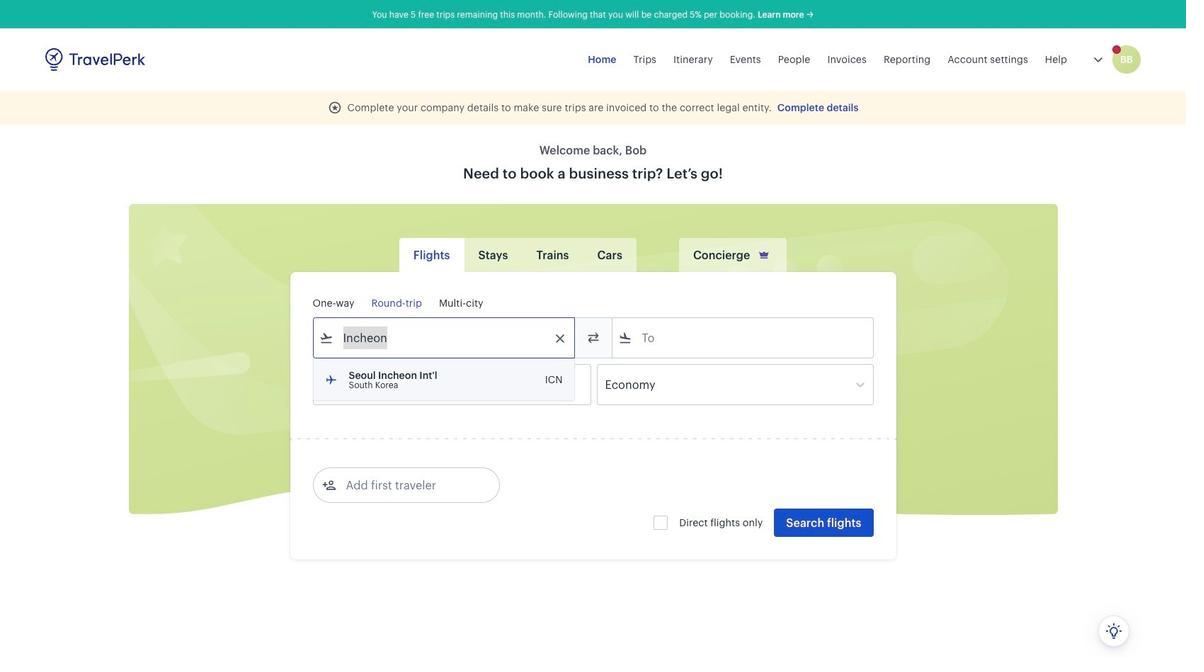 Task type: describe. For each thing, give the bounding box(es) containing it.
From search field
[[333, 327, 556, 349]]

Add first traveler search field
[[336, 474, 484, 497]]

Depart text field
[[333, 365, 407, 405]]



Task type: vqa. For each thing, say whether or not it's contained in the screenshot.
Add traveler search field
no



Task type: locate. For each thing, give the bounding box(es) containing it.
To search field
[[632, 327, 855, 349]]

Return text field
[[418, 365, 491, 405]]



